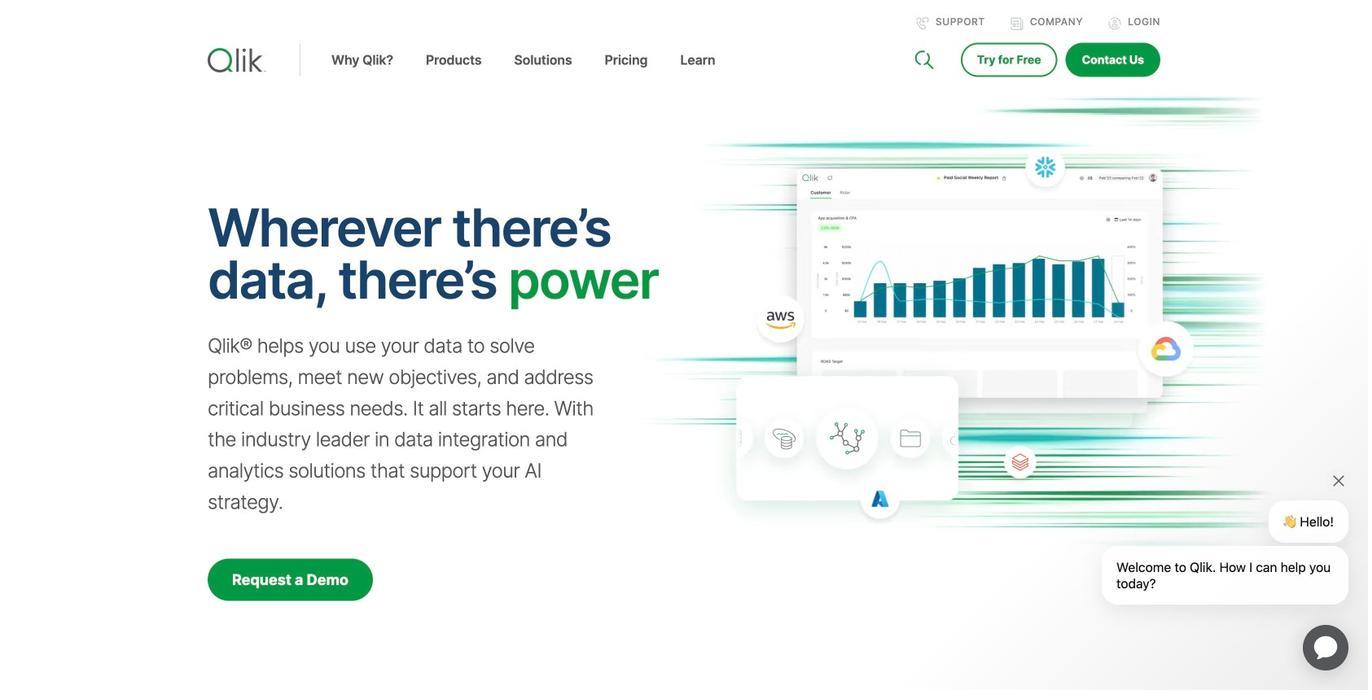 Task type: vqa. For each thing, say whether or not it's contained in the screenshot.
A Laptop Showing A Kpi Report Of Retail Sales Data On The Monitor image
no



Task type: locate. For each thing, give the bounding box(es) containing it.
login image
[[1108, 17, 1121, 30]]

company image
[[1010, 17, 1023, 30]]

application
[[1283, 606, 1368, 691]]



Task type: describe. For each thing, give the bounding box(es) containing it.
support image
[[916, 17, 929, 30]]

qlik image
[[208, 48, 266, 72]]



